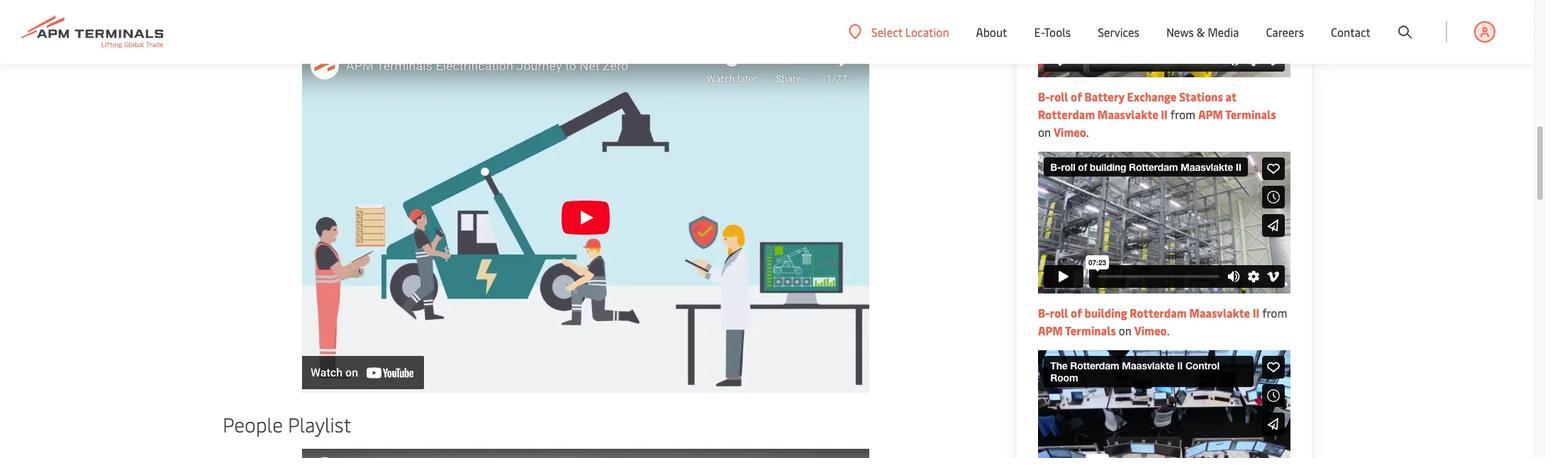 Task type: describe. For each thing, give the bounding box(es) containing it.
b-roll of building rotterdam maasvlakte ii link
[[1038, 305, 1260, 321]]

about
[[976, 24, 1008, 40]]

from inside b-roll of building rotterdam maasvlakte ii from apm terminals on vimeo .
[[1263, 305, 1288, 321]]

on inside b-roll of building rotterdam maasvlakte ii from apm terminals on vimeo .
[[1119, 323, 1132, 338]]

ii inside b-roll of building rotterdam maasvlakte ii from apm terminals on vimeo .
[[1253, 305, 1260, 321]]

select location
[[872, 24, 949, 39]]

at
[[1226, 88, 1237, 104]]

rotterdam inside b-roll of battery exchange stations at rotterdam maasvlakte ii
[[1038, 106, 1095, 122]]

apm inside the from apm terminals on vimeo .
[[1199, 106, 1223, 122]]

roll for b-roll of battery exchange stations at rotterdam maasvlakte ii
[[1050, 88, 1069, 104]]

b- for b-roll of battery exchange stations at rotterdam maasvlakte ii
[[1038, 88, 1050, 104]]

contact button
[[1331, 0, 1371, 64]]

news & media
[[1167, 24, 1239, 40]]

of for building
[[1071, 305, 1082, 321]]

ii inside b-roll of battery exchange stations at rotterdam maasvlakte ii
[[1161, 106, 1168, 122]]

people playlist
[[223, 411, 351, 438]]

e-
[[1034, 24, 1044, 40]]

vimeo inside b-roll of building rotterdam maasvlakte ii from apm terminals on vimeo .
[[1135, 323, 1167, 338]]

careers
[[1266, 24, 1304, 40]]

terminals inside b-roll of building rotterdam maasvlakte ii from apm terminals on vimeo .
[[1065, 323, 1116, 338]]

. inside b-roll of building rotterdam maasvlakte ii from apm terminals on vimeo .
[[1167, 323, 1170, 338]]

b-roll of building rotterdam maasvlakte ii from apm terminals on vimeo .
[[1038, 305, 1288, 338]]

maasvlakte inside b-roll of battery exchange stations at rotterdam maasvlakte ii
[[1098, 106, 1159, 122]]

exchange
[[1128, 88, 1177, 104]]

stations
[[1180, 88, 1223, 104]]

from apm terminals on vimeo .
[[1038, 106, 1277, 140]]

about button
[[976, 0, 1008, 64]]

&
[[1197, 24, 1205, 40]]

contact
[[1331, 24, 1371, 40]]

vimeo inside the from apm terminals on vimeo .
[[1054, 124, 1087, 140]]



Task type: locate. For each thing, give the bounding box(es) containing it.
vimeo link
[[1054, 124, 1087, 140], [1135, 323, 1167, 338]]

2 roll from the top
[[1050, 305, 1069, 321]]

vimeo
[[1054, 124, 1087, 140], [1135, 323, 1167, 338]]

0 vertical spatial on
[[1038, 124, 1051, 140]]

b-
[[1038, 88, 1050, 104], [1038, 305, 1050, 321]]

media
[[1208, 24, 1239, 40]]

1 vertical spatial b-
[[1038, 305, 1050, 321]]

2 of from the top
[[1071, 305, 1082, 321]]

.
[[1087, 124, 1089, 140], [1167, 323, 1170, 338]]

rotterdam inside b-roll of building rotterdam maasvlakte ii from apm terminals on vimeo .
[[1130, 305, 1187, 321]]

apm terminals link down at
[[1199, 106, 1277, 122]]

b- inside b-roll of building rotterdam maasvlakte ii from apm terminals on vimeo .
[[1038, 305, 1050, 321]]

1 vertical spatial ii
[[1253, 305, 1260, 321]]

1 horizontal spatial maasvlakte
[[1190, 305, 1251, 321]]

1 vertical spatial rotterdam
[[1130, 305, 1187, 321]]

0 vertical spatial rotterdam
[[1038, 106, 1095, 122]]

1 vertical spatial vimeo link
[[1135, 323, 1167, 338]]

0 vertical spatial vimeo
[[1054, 124, 1087, 140]]

select location button
[[849, 24, 949, 39]]

1 of from the top
[[1071, 88, 1082, 104]]

roll left building
[[1050, 305, 1069, 321]]

1 vertical spatial vimeo
[[1135, 323, 1167, 338]]

apm terminals link for terminals
[[1199, 106, 1277, 122]]

0 vertical spatial apm terminals link
[[1199, 106, 1277, 122]]

0 vertical spatial from
[[1171, 106, 1196, 122]]

0 horizontal spatial apm
[[1038, 323, 1063, 338]]

maasvlakte inside b-roll of building rotterdam maasvlakte ii from apm terminals on vimeo .
[[1190, 305, 1251, 321]]

terminals down at
[[1226, 106, 1277, 122]]

1 vertical spatial maasvlakte
[[1190, 305, 1251, 321]]

1 b- from the top
[[1038, 88, 1050, 104]]

of inside b-roll of building rotterdam maasvlakte ii from apm terminals on vimeo .
[[1071, 305, 1082, 321]]

1 horizontal spatial from
[[1263, 305, 1288, 321]]

. inside the from apm terminals on vimeo .
[[1087, 124, 1089, 140]]

0 horizontal spatial maasvlakte
[[1098, 106, 1159, 122]]

playlist
[[288, 411, 351, 438]]

services button
[[1098, 0, 1140, 64]]

careers button
[[1266, 0, 1304, 64]]

services
[[1098, 24, 1140, 40]]

of inside b-roll of battery exchange stations at rotterdam maasvlakte ii
[[1071, 88, 1082, 104]]

2 b- from the top
[[1038, 305, 1050, 321]]

. down "b-roll of building rotterdam maasvlakte ii" link at the bottom of the page
[[1167, 323, 1170, 338]]

1 vertical spatial on
[[1119, 323, 1132, 338]]

vimeo link for vimeo
[[1054, 124, 1087, 140]]

b-roll of battery exchange stations at rotterdam maasvlakte ii link
[[1038, 88, 1237, 122]]

location
[[906, 24, 949, 39]]

1 horizontal spatial rotterdam
[[1130, 305, 1187, 321]]

0 vertical spatial .
[[1087, 124, 1089, 140]]

1 vertical spatial terminals
[[1065, 323, 1116, 338]]

1 horizontal spatial apm terminals link
[[1199, 106, 1277, 122]]

1 vertical spatial roll
[[1050, 305, 1069, 321]]

0 horizontal spatial terminals
[[1065, 323, 1116, 338]]

. down battery
[[1087, 124, 1089, 140]]

1 roll from the top
[[1050, 88, 1069, 104]]

vimeo link down battery
[[1054, 124, 1087, 140]]

roll left battery
[[1050, 88, 1069, 104]]

of
[[1071, 88, 1082, 104], [1071, 305, 1082, 321]]

1 horizontal spatial terminals
[[1226, 106, 1277, 122]]

roll inside b-roll of battery exchange stations at rotterdam maasvlakte ii
[[1050, 88, 1069, 104]]

ii
[[1161, 106, 1168, 122], [1253, 305, 1260, 321]]

e-tools button
[[1034, 0, 1071, 64]]

rotterdam
[[1038, 106, 1095, 122], [1130, 305, 1187, 321]]

news & media button
[[1167, 0, 1239, 64]]

of left building
[[1071, 305, 1082, 321]]

1 horizontal spatial vimeo
[[1135, 323, 1167, 338]]

vimeo down "b-roll of building rotterdam maasvlakte ii" link at the bottom of the page
[[1135, 323, 1167, 338]]

0 horizontal spatial vimeo link
[[1054, 124, 1087, 140]]

0 horizontal spatial .
[[1087, 124, 1089, 140]]

vimeo link for rotterdam
[[1135, 323, 1167, 338]]

0 vertical spatial vimeo link
[[1054, 124, 1087, 140]]

apm terminals link for of
[[1038, 323, 1116, 338]]

vimeo link down "b-roll of building rotterdam maasvlakte ii" link at the bottom of the page
[[1135, 323, 1167, 338]]

roll
[[1050, 88, 1069, 104], [1050, 305, 1069, 321]]

1 vertical spatial of
[[1071, 305, 1082, 321]]

apm terminals link
[[1199, 106, 1277, 122], [1038, 323, 1116, 338]]

terminals down building
[[1065, 323, 1116, 338]]

1 vertical spatial apm
[[1038, 323, 1063, 338]]

news
[[1167, 24, 1194, 40]]

1 vertical spatial .
[[1167, 323, 1170, 338]]

0 horizontal spatial on
[[1038, 124, 1051, 140]]

1 horizontal spatial vimeo link
[[1135, 323, 1167, 338]]

0 horizontal spatial from
[[1171, 106, 1196, 122]]

b- for b-roll of building rotterdam maasvlakte ii from apm terminals on vimeo .
[[1038, 305, 1050, 321]]

terminals
[[1226, 106, 1277, 122], [1065, 323, 1116, 338]]

0 vertical spatial b-
[[1038, 88, 1050, 104]]

people
[[223, 411, 283, 438]]

terminals inside the from apm terminals on vimeo .
[[1226, 106, 1277, 122]]

0 vertical spatial ii
[[1161, 106, 1168, 122]]

rotterdam right building
[[1130, 305, 1187, 321]]

1 horizontal spatial apm
[[1199, 106, 1223, 122]]

0 vertical spatial roll
[[1050, 88, 1069, 104]]

1 vertical spatial apm terminals link
[[1038, 323, 1116, 338]]

on
[[1038, 124, 1051, 140], [1119, 323, 1132, 338]]

from inside the from apm terminals on vimeo .
[[1171, 106, 1196, 122]]

0 vertical spatial terminals
[[1226, 106, 1277, 122]]

apm inside b-roll of building rotterdam maasvlakte ii from apm terminals on vimeo .
[[1038, 323, 1063, 338]]

select
[[872, 24, 903, 39]]

roll for b-roll of building rotterdam maasvlakte ii from apm terminals on vimeo .
[[1050, 305, 1069, 321]]

1 horizontal spatial on
[[1119, 323, 1132, 338]]

battery
[[1085, 88, 1125, 104]]

vimeo down battery
[[1054, 124, 1087, 140]]

0 horizontal spatial rotterdam
[[1038, 106, 1095, 122]]

b- left battery
[[1038, 88, 1050, 104]]

b- inside b-roll of battery exchange stations at rotterdam maasvlakte ii
[[1038, 88, 1050, 104]]

apm terminals link down building
[[1038, 323, 1116, 338]]

0 horizontal spatial vimeo
[[1054, 124, 1087, 140]]

from
[[1171, 106, 1196, 122], [1263, 305, 1288, 321]]

of for battery
[[1071, 88, 1082, 104]]

b- left building
[[1038, 305, 1050, 321]]

1 vertical spatial from
[[1263, 305, 1288, 321]]

0 vertical spatial maasvlakte
[[1098, 106, 1159, 122]]

apm
[[1199, 106, 1223, 122], [1038, 323, 1063, 338]]

0 vertical spatial apm
[[1199, 106, 1223, 122]]

1 horizontal spatial ii
[[1253, 305, 1260, 321]]

rotterdam down battery
[[1038, 106, 1095, 122]]

building
[[1085, 305, 1128, 321]]

on inside the from apm terminals on vimeo .
[[1038, 124, 1051, 140]]

0 vertical spatial of
[[1071, 88, 1082, 104]]

tools
[[1044, 24, 1071, 40]]

b-roll of battery exchange stations at rotterdam maasvlakte ii
[[1038, 88, 1237, 122]]

e-tools
[[1034, 24, 1071, 40]]

1 horizontal spatial .
[[1167, 323, 1170, 338]]

maasvlakte
[[1098, 106, 1159, 122], [1190, 305, 1251, 321]]

of left battery
[[1071, 88, 1082, 104]]

roll inside b-roll of building rotterdam maasvlakte ii from apm terminals on vimeo .
[[1050, 305, 1069, 321]]

0 horizontal spatial apm terminals link
[[1038, 323, 1116, 338]]

0 horizontal spatial ii
[[1161, 106, 1168, 122]]



Task type: vqa. For each thing, say whether or not it's contained in the screenshot.
the top b-
yes



